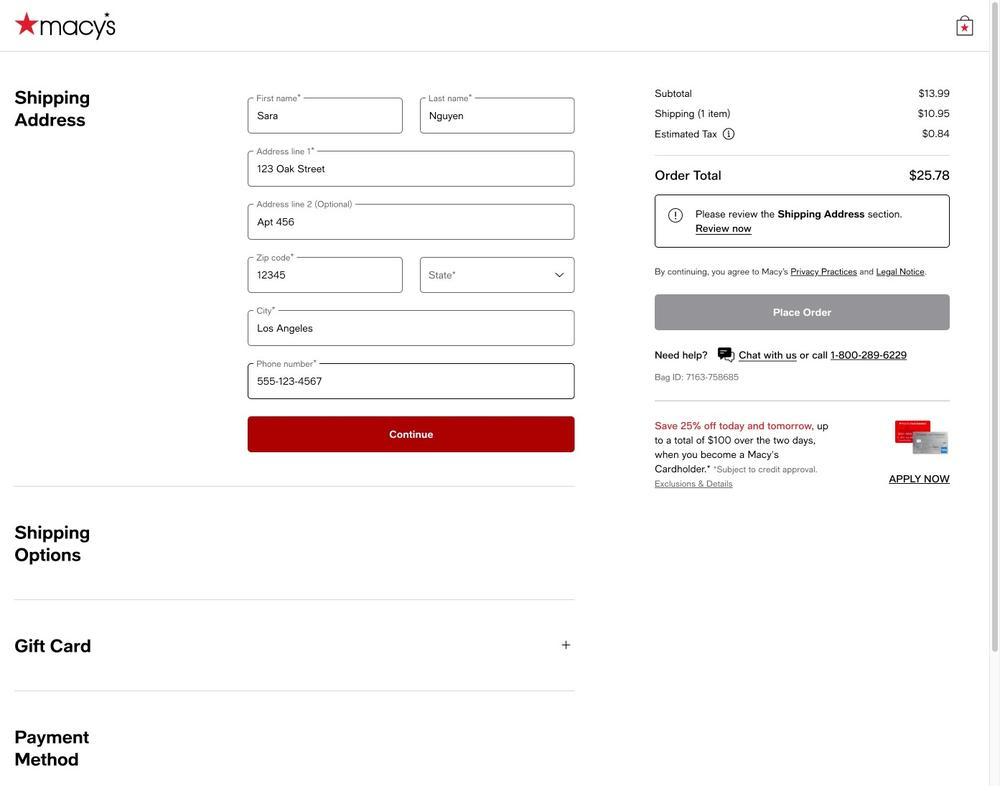 Task type: locate. For each thing, give the bounding box(es) containing it.
  text field
[[248, 98, 403, 134], [420, 98, 575, 134], [248, 257, 403, 293]]

1 vertical spatial   text field
[[248, 204, 575, 240]]

  telephone field
[[248, 363, 575, 399]]

  text field
[[248, 151, 575, 187], [248, 204, 575, 240], [248, 310, 575, 346]]

shopping bag image
[[955, 15, 975, 36]]

2 vertical spatial   text field
[[248, 310, 575, 346]]

0 vertical spatial   text field
[[248, 151, 575, 187]]



Task type: vqa. For each thing, say whether or not it's contained in the screenshot.
"Shopping Bag" icon
yes



Task type: describe. For each thing, give the bounding box(es) containing it.
1   text field from the top
[[248, 151, 575, 187]]

3   text field from the top
[[248, 310, 575, 346]]

macy's home image
[[14, 11, 116, 40]]

2   text field from the top
[[248, 204, 575, 240]]



